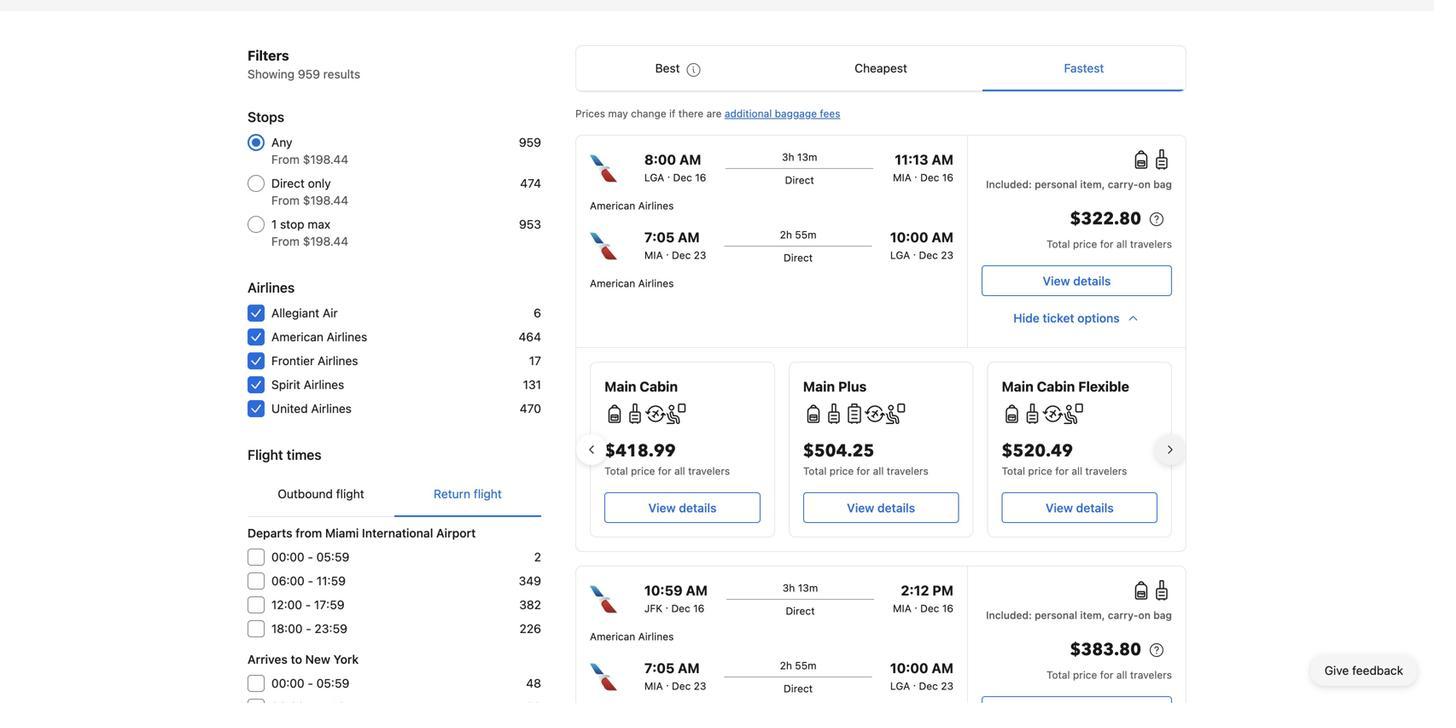 Task type: describe. For each thing, give the bounding box(es) containing it.
give feedback
[[1325, 664, 1404, 678]]

flight for return flight
[[474, 487, 502, 501]]

price down $383.80 region at bottom
[[1073, 670, 1098, 681]]

from
[[296, 526, 322, 541]]

personal for pm
[[1035, 610, 1078, 622]]

if
[[670, 108, 676, 120]]

may
[[608, 108, 628, 120]]

474
[[520, 176, 541, 190]]

7:05 am mia . dec 23 for 8:00
[[645, 229, 707, 261]]

bag for 2:12 pm
[[1154, 610, 1173, 622]]

only
[[308, 176, 331, 190]]

18:00
[[272, 622, 303, 636]]

for down $322.80
[[1101, 238, 1114, 250]]

view for $418.99
[[649, 501, 676, 515]]

flight times
[[248, 447, 322, 463]]

outbound
[[278, 487, 333, 501]]

8:00 am lga . dec 16
[[645, 152, 707, 184]]

1 horizontal spatial 959
[[519, 135, 541, 149]]

view for $520.49
[[1046, 501, 1073, 515]]

stops
[[248, 109, 284, 125]]

hide ticket options button
[[982, 303, 1173, 334]]

for down the $383.80
[[1101, 670, 1114, 681]]

best button
[[576, 46, 780, 91]]

7:05 for 10:59 am
[[645, 661, 675, 677]]

travelers for $520.49
[[1086, 465, 1128, 477]]

spirit airlines
[[272, 378, 344, 392]]

details up options
[[1074, 274, 1111, 288]]

3h 13m for 10:59 am
[[783, 582, 818, 594]]

item, for 2:12 pm
[[1081, 610, 1105, 622]]

1
[[272, 217, 277, 231]]

jfk
[[645, 603, 663, 615]]

hide ticket options
[[1014, 311, 1120, 325]]

bag for 11:13 am
[[1154, 178, 1173, 190]]

pm
[[933, 583, 954, 599]]

17
[[529, 354, 541, 368]]

view details for $504.25
[[847, 501, 916, 515]]

international
[[362, 526, 433, 541]]

131
[[523, 378, 541, 392]]

- for 2
[[308, 550, 313, 564]]

region containing $418.99
[[576, 355, 1186, 545]]

$504.25
[[803, 440, 875, 463]]

united
[[272, 402, 308, 416]]

york
[[334, 653, 359, 667]]

main cabin flexible
[[1002, 379, 1130, 395]]

$383.80
[[1070, 639, 1142, 662]]

united airlines
[[272, 402, 352, 416]]

3h 13m for 8:00 am
[[782, 151, 818, 163]]

arrives to new york
[[248, 653, 359, 667]]

departs from miami international airport
[[248, 526, 476, 541]]

am down 8:00 am lga . dec 16
[[678, 229, 700, 246]]

2
[[534, 550, 541, 564]]

$322.80 region
[[982, 206, 1173, 237]]

total for $418.99
[[605, 465, 628, 477]]

options
[[1078, 311, 1120, 325]]

stop
[[280, 217, 305, 231]]

10:00 for 2:12
[[890, 661, 929, 677]]

tab list for 00:00 - 05:59
[[248, 472, 541, 518]]

959 inside "filters showing 959 results"
[[298, 67, 320, 81]]

all down the $383.80
[[1117, 670, 1128, 681]]

3h for 10:59 am
[[783, 582, 795, 594]]

from inside 1 stop max from $198.44
[[272, 234, 300, 249]]

are
[[707, 108, 722, 120]]

13m for 2:12 pm
[[798, 582, 818, 594]]

price for $504.25
[[830, 465, 854, 477]]

best image
[[687, 63, 701, 77]]

filters showing 959 results
[[248, 47, 360, 81]]

am inside 11:13 am mia . dec 16
[[932, 152, 954, 168]]

new
[[305, 653, 330, 667]]

included: personal item, carry-on bag for am
[[986, 178, 1173, 190]]

fastest
[[1065, 61, 1105, 75]]

direct inside direct only from $198.44
[[272, 176, 305, 190]]

05:59 for new
[[317, 677, 350, 691]]

allegiant
[[272, 306, 320, 320]]

- for 48
[[308, 677, 313, 691]]

48
[[526, 677, 541, 691]]

view details button for $520.49
[[1002, 493, 1158, 523]]

price down $322.80 region
[[1073, 238, 1098, 250]]

dec inside 10:59 am jfk . dec 16
[[672, 603, 691, 615]]

main plus
[[803, 379, 867, 395]]

6
[[534, 306, 541, 320]]

results
[[323, 67, 360, 81]]

travelers for $418.99
[[688, 465, 730, 477]]

464
[[519, 330, 541, 344]]

main for $504.25
[[803, 379, 835, 395]]

direct only from $198.44
[[272, 176, 349, 208]]

outbound flight button
[[248, 472, 395, 517]]

air
[[323, 306, 338, 320]]

give
[[1325, 664, 1350, 678]]

prices
[[576, 108, 605, 120]]

hide
[[1014, 311, 1040, 325]]

fees
[[820, 108, 841, 120]]

mia inside 11:13 am mia . dec 16
[[893, 172, 912, 184]]

2h 55m for 10:59 am
[[780, 660, 817, 672]]

2h for 8:00 am
[[780, 229, 792, 241]]

11:13
[[895, 152, 929, 168]]

best
[[655, 61, 680, 75]]

06:00
[[272, 574, 305, 588]]

953
[[519, 217, 541, 231]]

$418.99 total price for all travelers
[[605, 440, 730, 477]]

382
[[519, 598, 541, 612]]

any
[[272, 135, 292, 149]]

tab list for american airlines
[[576, 46, 1186, 92]]

7:05 am mia . dec 23 for 10:59
[[645, 661, 707, 693]]

am down 10:59 am jfk . dec 16
[[678, 661, 700, 677]]

showing
[[248, 67, 295, 81]]

flexible
[[1079, 379, 1130, 395]]

$520.49
[[1002, 440, 1073, 463]]

lga for 10:59 am
[[891, 681, 911, 693]]

349
[[519, 574, 541, 588]]

- for 349
[[308, 574, 313, 588]]

$198.44 inside direct only from $198.44
[[303, 193, 349, 208]]

frontier
[[272, 354, 314, 368]]

view for $504.25
[[847, 501, 875, 515]]

total price for all travelers for $322.80
[[1047, 238, 1173, 250]]

00:00 - 05:59 for to
[[272, 677, 350, 691]]

all for $504.25
[[873, 465, 884, 477]]

00:00 for arrives
[[272, 677, 305, 691]]

cheapest button
[[780, 46, 983, 91]]

$418.99
[[605, 440, 676, 463]]

departs
[[248, 526, 293, 541]]

for for $418.99
[[658, 465, 672, 477]]

total down $322.80 region
[[1047, 238, 1071, 250]]

16 for 2:12 pm
[[943, 603, 954, 615]]

. down 8:00 am lga . dec 16
[[666, 246, 669, 258]]

return flight
[[434, 487, 502, 501]]

18:00 - 23:59
[[272, 622, 348, 636]]

12:00 - 17:59
[[272, 598, 345, 612]]



Task type: locate. For each thing, give the bounding box(es) containing it.
all down the $520.49
[[1072, 465, 1083, 477]]

2 vertical spatial from
[[272, 234, 300, 249]]

16 for 8:00 am
[[695, 172, 707, 184]]

$198.44 inside any from $198.44
[[303, 152, 349, 167]]

carry-
[[1108, 178, 1139, 190], [1108, 610, 1139, 622]]

personal for am
[[1035, 178, 1078, 190]]

am
[[680, 152, 702, 168], [932, 152, 954, 168], [678, 229, 700, 246], [932, 229, 954, 246], [686, 583, 708, 599], [678, 661, 700, 677], [932, 661, 954, 677]]

item, up the $383.80
[[1081, 610, 1105, 622]]

1 vertical spatial included:
[[986, 610, 1032, 622]]

- left 11:59
[[308, 574, 313, 588]]

for inside $520.49 total price for all travelers
[[1056, 465, 1069, 477]]

1 included: personal item, carry-on bag from the top
[[986, 178, 1173, 190]]

additional
[[725, 108, 772, 120]]

. down 8:00
[[667, 168, 671, 180]]

2 bag from the top
[[1154, 610, 1173, 622]]

1 cabin from the left
[[640, 379, 678, 395]]

2h for 10:59 am
[[780, 660, 792, 672]]

total price for all travelers
[[1047, 238, 1173, 250], [1047, 670, 1173, 681]]

0 vertical spatial lga
[[645, 172, 665, 184]]

1 vertical spatial included: personal item, carry-on bag
[[986, 610, 1173, 622]]

flight for outbound flight
[[336, 487, 364, 501]]

flight inside button
[[336, 487, 364, 501]]

1 vertical spatial tab list
[[248, 472, 541, 518]]

flight up the miami
[[336, 487, 364, 501]]

2 from from the top
[[272, 193, 300, 208]]

total down the $520.49
[[1002, 465, 1026, 477]]

0 vertical spatial 3h 13m
[[782, 151, 818, 163]]

- for 382
[[306, 598, 311, 612]]

00:00 for departs
[[272, 550, 305, 564]]

item, up $322.80
[[1081, 178, 1105, 190]]

1 vertical spatial 2h
[[780, 660, 792, 672]]

cabin for $418.99
[[640, 379, 678, 395]]

2 7:05 am mia . dec 23 from the top
[[645, 661, 707, 693]]

$322.80
[[1070, 208, 1142, 231]]

16 inside 8:00 am lga . dec 16
[[695, 172, 707, 184]]

0 vertical spatial 10:00
[[890, 229, 929, 246]]

06:00 - 11:59
[[272, 574, 346, 588]]

1 bag from the top
[[1154, 178, 1173, 190]]

details down "$504.25 total price for all travelers"
[[878, 501, 916, 515]]

7:05 am mia . dec 23
[[645, 229, 707, 261], [645, 661, 707, 693]]

8:00
[[645, 152, 676, 168]]

on up $322.80
[[1139, 178, 1151, 190]]

16 for 10:59 am
[[694, 603, 705, 615]]

included: personal item, carry-on bag up $383.80 region at bottom
[[986, 610, 1173, 622]]

price down $418.99
[[631, 465, 655, 477]]

tab list
[[576, 46, 1186, 92], [248, 472, 541, 518]]

05:59 up 11:59
[[317, 550, 350, 564]]

55m for 2:12 pm
[[795, 660, 817, 672]]

7:05 down jfk
[[645, 661, 675, 677]]

. down 2:12 pm mia . dec 16
[[913, 677, 916, 689]]

3h for 8:00 am
[[782, 151, 795, 163]]

0 vertical spatial on
[[1139, 178, 1151, 190]]

price for $520.49
[[1029, 465, 1053, 477]]

included:
[[986, 178, 1032, 190], [986, 610, 1032, 622]]

16 for 11:13 am
[[943, 172, 954, 184]]

$198.44 down only
[[303, 193, 349, 208]]

view down "$504.25 total price for all travelers"
[[847, 501, 875, 515]]

0 vertical spatial 7:05 am mia . dec 23
[[645, 229, 707, 261]]

2 horizontal spatial main
[[1002, 379, 1034, 395]]

10:59 am jfk . dec 16
[[645, 583, 708, 615]]

item, for 11:13 am
[[1081, 178, 1105, 190]]

11:13 am mia . dec 16
[[893, 152, 954, 184]]

bag
[[1154, 178, 1173, 190], [1154, 610, 1173, 622]]

personal up $383.80 region at bottom
[[1035, 610, 1078, 622]]

- down "arrives to new york"
[[308, 677, 313, 691]]

7:05 am mia . dec 23 down 8:00 am lga . dec 16
[[645, 229, 707, 261]]

flight right return at the left bottom of the page
[[474, 487, 502, 501]]

2h
[[780, 229, 792, 241], [780, 660, 792, 672]]

0 vertical spatial $198.44
[[303, 152, 349, 167]]

allegiant air
[[272, 306, 338, 320]]

travelers for $504.25
[[887, 465, 929, 477]]

1 horizontal spatial main
[[803, 379, 835, 395]]

dec
[[673, 172, 692, 184], [921, 172, 940, 184], [672, 249, 691, 261], [919, 249, 938, 261], [672, 603, 691, 615], [921, 603, 940, 615], [672, 681, 691, 693], [919, 681, 938, 693]]

spirit
[[272, 378, 301, 392]]

0 vertical spatial included:
[[986, 178, 1032, 190]]

17:59
[[314, 598, 345, 612]]

tab list up fees
[[576, 46, 1186, 92]]

10:59
[[645, 583, 683, 599]]

2 cabin from the left
[[1037, 379, 1076, 395]]

included: for pm
[[986, 610, 1032, 622]]

tab list containing outbound flight
[[248, 472, 541, 518]]

10:00 down 2:12 pm mia . dec 16
[[890, 661, 929, 677]]

0 vertical spatial 2h
[[780, 229, 792, 241]]

any from $198.44
[[272, 135, 349, 167]]

price inside "$504.25 total price for all travelers"
[[830, 465, 854, 477]]

times
[[287, 447, 322, 463]]

view details button up hide ticket options button
[[982, 266, 1173, 296]]

12:00
[[272, 598, 302, 612]]

2 flight from the left
[[474, 487, 502, 501]]

0 horizontal spatial tab list
[[248, 472, 541, 518]]

2 carry- from the top
[[1108, 610, 1139, 622]]

from
[[272, 152, 300, 167], [272, 193, 300, 208], [272, 234, 300, 249]]

all down $322.80
[[1117, 238, 1128, 250]]

give feedback button
[[1311, 656, 1418, 687]]

16 inside 10:59 am jfk . dec 16
[[694, 603, 705, 615]]

flight inside "button"
[[474, 487, 502, 501]]

00:00 down to at left bottom
[[272, 677, 305, 691]]

1 vertical spatial 05:59
[[317, 677, 350, 691]]

details for $520.49
[[1077, 501, 1114, 515]]

2 55m from the top
[[795, 660, 817, 672]]

all down $418.99
[[675, 465, 685, 477]]

. down 11:13
[[915, 168, 918, 180]]

total price for all travelers for $383.80
[[1047, 670, 1173, 681]]

1 vertical spatial from
[[272, 193, 300, 208]]

for for $504.25
[[857, 465, 870, 477]]

main up $418.99
[[605, 379, 637, 395]]

am down 11:13 am mia . dec 16
[[932, 229, 954, 246]]

frontier airlines
[[272, 354, 358, 368]]

view details button
[[982, 266, 1173, 296], [605, 493, 761, 523], [803, 493, 959, 523], [1002, 493, 1158, 523]]

from inside any from $198.44
[[272, 152, 300, 167]]

from down stop
[[272, 234, 300, 249]]

total down $504.25
[[803, 465, 827, 477]]

main up the $520.49
[[1002, 379, 1034, 395]]

mia inside 2:12 pm mia . dec 16
[[893, 603, 912, 615]]

filters
[[248, 47, 289, 64]]

1 vertical spatial 2h 55m
[[780, 660, 817, 672]]

-
[[308, 550, 313, 564], [308, 574, 313, 588], [306, 598, 311, 612], [306, 622, 311, 636], [308, 677, 313, 691]]

am right 11:13
[[932, 152, 954, 168]]

total down $383.80 region at bottom
[[1047, 670, 1071, 681]]

2h 55m
[[780, 229, 817, 241], [780, 660, 817, 672]]

0 vertical spatial bag
[[1154, 178, 1173, 190]]

am inside 8:00 am lga . dec 16
[[680, 152, 702, 168]]

2 $198.44 from the top
[[303, 193, 349, 208]]

on for pm
[[1139, 610, 1151, 622]]

0 vertical spatial 959
[[298, 67, 320, 81]]

cabin
[[640, 379, 678, 395], [1037, 379, 1076, 395]]

1 horizontal spatial flight
[[474, 487, 502, 501]]

10:00
[[890, 229, 929, 246], [890, 661, 929, 677]]

0 vertical spatial from
[[272, 152, 300, 167]]

am right 8:00
[[680, 152, 702, 168]]

lga inside 8:00 am lga . dec 16
[[645, 172, 665, 184]]

view details button for $418.99
[[605, 493, 761, 523]]

for for $520.49
[[1056, 465, 1069, 477]]

2 10:00 am lga . dec 23 from the top
[[890, 661, 954, 693]]

1 vertical spatial 7:05
[[645, 661, 675, 677]]

7:05 am mia . dec 23 down jfk
[[645, 661, 707, 693]]

2h 55m for 8:00 am
[[780, 229, 817, 241]]

2 item, from the top
[[1081, 610, 1105, 622]]

total down $418.99
[[605, 465, 628, 477]]

1 vertical spatial bag
[[1154, 610, 1173, 622]]

total price for all travelers down the $383.80
[[1047, 670, 1173, 681]]

$198.44
[[303, 152, 349, 167], [303, 193, 349, 208], [303, 234, 349, 249]]

1 vertical spatial carry-
[[1108, 610, 1139, 622]]

7:05 down 8:00 am lga . dec 16
[[645, 229, 675, 246]]

2 included: from the top
[[986, 610, 1032, 622]]

included: up $322.80 region
[[986, 178, 1032, 190]]

carry- up the $383.80
[[1108, 610, 1139, 622]]

1 7:05 from the top
[[645, 229, 675, 246]]

max
[[308, 217, 331, 231]]

- left 17:59
[[306, 598, 311, 612]]

all for $520.49
[[1072, 465, 1083, 477]]

16 inside 2:12 pm mia . dec 16
[[943, 603, 954, 615]]

0 vertical spatial 05:59
[[317, 550, 350, 564]]

dec inside 2:12 pm mia . dec 16
[[921, 603, 940, 615]]

1 main from the left
[[605, 379, 637, 395]]

ticket
[[1043, 311, 1075, 325]]

view details button down $520.49 total price for all travelers
[[1002, 493, 1158, 523]]

1 item, from the top
[[1081, 178, 1105, 190]]

1 vertical spatial lga
[[891, 249, 911, 261]]

all inside $418.99 total price for all travelers
[[675, 465, 685, 477]]

carry- for pm
[[1108, 610, 1139, 622]]

1 from from the top
[[272, 152, 300, 167]]

00:00
[[272, 550, 305, 564], [272, 677, 305, 691]]

miami
[[325, 526, 359, 541]]

1 included: from the top
[[986, 178, 1032, 190]]

price for $418.99
[[631, 465, 655, 477]]

0 vertical spatial item,
[[1081, 178, 1105, 190]]

$198.44 down max
[[303, 234, 349, 249]]

2:12
[[901, 583, 930, 599]]

2 vertical spatial lga
[[891, 681, 911, 693]]

3 from from the top
[[272, 234, 300, 249]]

1 00:00 - 05:59 from the top
[[272, 550, 350, 564]]

view details for $520.49
[[1046, 501, 1114, 515]]

travelers inside "$504.25 total price for all travelers"
[[887, 465, 929, 477]]

for down $504.25
[[857, 465, 870, 477]]

05:59 for miami
[[317, 550, 350, 564]]

0 vertical spatial 00:00 - 05:59
[[272, 550, 350, 564]]

change
[[631, 108, 667, 120]]

details for $418.99
[[679, 501, 717, 515]]

cabin up $418.99
[[640, 379, 678, 395]]

1 personal from the top
[[1035, 178, 1078, 190]]

from down "any"
[[272, 152, 300, 167]]

total for $520.49
[[1002, 465, 1026, 477]]

all
[[1117, 238, 1128, 250], [675, 465, 685, 477], [873, 465, 884, 477], [1072, 465, 1083, 477], [1117, 670, 1128, 681]]

- right 18:00
[[306, 622, 311, 636]]

for down the $520.49
[[1056, 465, 1069, 477]]

0 vertical spatial total price for all travelers
[[1047, 238, 1173, 250]]

feedback
[[1353, 664, 1404, 678]]

view details button down "$504.25 total price for all travelers"
[[803, 493, 959, 523]]

1 vertical spatial personal
[[1035, 610, 1078, 622]]

plus
[[839, 379, 867, 395]]

dec inside 11:13 am mia . dec 16
[[921, 172, 940, 184]]

10:00 am lga . dec 23 for 11:13
[[890, 229, 954, 261]]

2 2h from the top
[[780, 660, 792, 672]]

00:00 - 05:59 down from
[[272, 550, 350, 564]]

to
[[291, 653, 302, 667]]

tab list up international
[[248, 472, 541, 518]]

2 00:00 - 05:59 from the top
[[272, 677, 350, 691]]

price down $504.25
[[830, 465, 854, 477]]

1 vertical spatial 7:05 am mia . dec 23
[[645, 661, 707, 693]]

all inside $520.49 total price for all travelers
[[1072, 465, 1083, 477]]

0 horizontal spatial main
[[605, 379, 637, 395]]

1 vertical spatial item,
[[1081, 610, 1105, 622]]

1 vertical spatial 959
[[519, 135, 541, 149]]

total inside $418.99 total price for all travelers
[[605, 465, 628, 477]]

00:00 - 05:59 down "arrives to new york"
[[272, 677, 350, 691]]

cabin left the flexible
[[1037, 379, 1076, 395]]

personal up $322.80 region
[[1035, 178, 1078, 190]]

1 vertical spatial on
[[1139, 610, 1151, 622]]

view details down "$504.25 total price for all travelers"
[[847, 501, 916, 515]]

$198.44 up only
[[303, 152, 349, 167]]

1 horizontal spatial cabin
[[1037, 379, 1076, 395]]

1 00:00 from the top
[[272, 550, 305, 564]]

outbound flight
[[278, 487, 364, 501]]

10:00 am lga . dec 23 for 2:12
[[890, 661, 954, 693]]

1 vertical spatial total price for all travelers
[[1047, 670, 1173, 681]]

2 2h 55m from the top
[[780, 660, 817, 672]]

7:05 for 8:00 am
[[645, 229, 675, 246]]

11:59
[[317, 574, 346, 588]]

0 vertical spatial 00:00
[[272, 550, 305, 564]]

0 horizontal spatial flight
[[336, 487, 364, 501]]

return
[[434, 487, 471, 501]]

travelers inside $520.49 total price for all travelers
[[1086, 465, 1128, 477]]

05:59 down york
[[317, 677, 350, 691]]

travelers inside $418.99 total price for all travelers
[[688, 465, 730, 477]]

. down 2:12 on the right of page
[[915, 599, 918, 611]]

1 vertical spatial 10:00 am lga . dec 23
[[890, 661, 954, 693]]

470
[[520, 402, 541, 416]]

price inside $520.49 total price for all travelers
[[1029, 465, 1053, 477]]

am inside 10:59 am jfk . dec 16
[[686, 583, 708, 599]]

2 main from the left
[[803, 379, 835, 395]]

details for $504.25
[[878, 501, 916, 515]]

view details button down $418.99 total price for all travelers
[[605, 493, 761, 523]]

10:00 am lga . dec 23 down 11:13 am mia . dec 16
[[890, 229, 954, 261]]

0 vertical spatial tab list
[[576, 46, 1186, 92]]

on up the $383.80
[[1139, 610, 1151, 622]]

view details
[[1043, 274, 1111, 288], [649, 501, 717, 515], [847, 501, 916, 515], [1046, 501, 1114, 515]]

lga
[[645, 172, 665, 184], [891, 249, 911, 261], [891, 681, 911, 693]]

$520.49 total price for all travelers
[[1002, 440, 1128, 477]]

total inside "$504.25 total price for all travelers"
[[803, 465, 827, 477]]

1 05:59 from the top
[[317, 550, 350, 564]]

lga for 8:00 am
[[891, 249, 911, 261]]

view down $418.99 total price for all travelers
[[649, 501, 676, 515]]

. right jfk
[[666, 599, 669, 611]]

0 horizontal spatial 959
[[298, 67, 320, 81]]

tab list containing best
[[576, 46, 1186, 92]]

region
[[576, 355, 1186, 545]]

1 2h 55m from the top
[[780, 229, 817, 241]]

am down 2:12 pm mia . dec 16
[[932, 661, 954, 677]]

10:00 for 11:13
[[890, 229, 929, 246]]

am right 10:59
[[686, 583, 708, 599]]

1 carry- from the top
[[1108, 178, 1139, 190]]

included: for am
[[986, 178, 1032, 190]]

0 horizontal spatial cabin
[[640, 379, 678, 395]]

included: personal item, carry-on bag for pm
[[986, 610, 1173, 622]]

view details down $520.49 total price for all travelers
[[1046, 501, 1114, 515]]

view up ticket
[[1043, 274, 1071, 288]]

1 total price for all travelers from the top
[[1047, 238, 1173, 250]]

price inside $418.99 total price for all travelers
[[631, 465, 655, 477]]

1 7:05 am mia . dec 23 from the top
[[645, 229, 707, 261]]

main
[[605, 379, 637, 395], [803, 379, 835, 395], [1002, 379, 1034, 395]]

10:00 am lga . dec 23 down 2:12 pm mia . dec 16
[[890, 661, 954, 693]]

2 total price for all travelers from the top
[[1047, 670, 1173, 681]]

on for am
[[1139, 178, 1151, 190]]

total
[[1047, 238, 1071, 250], [605, 465, 628, 477], [803, 465, 827, 477], [1002, 465, 1026, 477], [1047, 670, 1071, 681]]

view down $520.49 total price for all travelers
[[1046, 501, 1073, 515]]

2 00:00 from the top
[[272, 677, 305, 691]]

airport
[[436, 526, 476, 541]]

0 vertical spatial personal
[[1035, 178, 1078, 190]]

0 vertical spatial 10:00 am lga . dec 23
[[890, 229, 954, 261]]

- down from
[[308, 550, 313, 564]]

for
[[1101, 238, 1114, 250], [658, 465, 672, 477], [857, 465, 870, 477], [1056, 465, 1069, 477], [1101, 670, 1114, 681]]

there
[[679, 108, 704, 120]]

all for $418.99
[[675, 465, 685, 477]]

carry- for am
[[1108, 178, 1139, 190]]

0 vertical spatial included: personal item, carry-on bag
[[986, 178, 1173, 190]]

2 on from the top
[[1139, 610, 1151, 622]]

. down 10:59 am jfk . dec 16
[[666, 677, 669, 689]]

return flight button
[[395, 472, 541, 517]]

1 2h from the top
[[780, 229, 792, 241]]

arrives
[[248, 653, 288, 667]]

1 horizontal spatial tab list
[[576, 46, 1186, 92]]

view details for $418.99
[[649, 501, 717, 515]]

all inside "$504.25 total price for all travelers"
[[873, 465, 884, 477]]

included: personal item, carry-on bag up $322.80 region
[[986, 178, 1173, 190]]

0 vertical spatial 55m
[[795, 229, 817, 241]]

. inside 11:13 am mia . dec 16
[[915, 168, 918, 180]]

prices may change if there are additional baggage fees
[[576, 108, 841, 120]]

1 vertical spatial 13m
[[798, 582, 818, 594]]

00:00 up 06:00
[[272, 550, 305, 564]]

0 vertical spatial 3h
[[782, 151, 795, 163]]

view details button for $504.25
[[803, 493, 959, 523]]

cabin for $520.49
[[1037, 379, 1076, 395]]

1 $198.44 from the top
[[303, 152, 349, 167]]

from up stop
[[272, 193, 300, 208]]

0 vertical spatial 13m
[[798, 151, 818, 163]]

view details up hide ticket options button
[[1043, 274, 1111, 288]]

23:59
[[315, 622, 348, 636]]

details down $520.49 total price for all travelers
[[1077, 501, 1114, 515]]

included: up $383.80 region at bottom
[[986, 610, 1032, 622]]

details down $418.99 total price for all travelers
[[679, 501, 717, 515]]

1 on from the top
[[1139, 178, 1151, 190]]

from inside direct only from $198.44
[[272, 193, 300, 208]]

2 7:05 from the top
[[645, 661, 675, 677]]

. inside 8:00 am lga . dec 16
[[667, 168, 671, 180]]

- for 226
[[306, 622, 311, 636]]

959 left 'results'
[[298, 67, 320, 81]]

$504.25 total price for all travelers
[[803, 440, 929, 477]]

best image
[[687, 63, 701, 77]]

0 vertical spatial carry-
[[1108, 178, 1139, 190]]

2 included: personal item, carry-on bag from the top
[[986, 610, 1173, 622]]

1 vertical spatial $198.44
[[303, 193, 349, 208]]

1 vertical spatial 55m
[[795, 660, 817, 672]]

1 vertical spatial 00:00
[[272, 677, 305, 691]]

details
[[1074, 274, 1111, 288], [679, 501, 717, 515], [878, 501, 916, 515], [1077, 501, 1114, 515]]

. inside 2:12 pm mia . dec 16
[[915, 599, 918, 611]]

main cabin
[[605, 379, 678, 395]]

total inside $520.49 total price for all travelers
[[1002, 465, 1026, 477]]

. down 11:13 am mia . dec 16
[[913, 246, 916, 258]]

main for $418.99
[[605, 379, 637, 395]]

1 vertical spatial 10:00
[[890, 661, 929, 677]]

for inside $418.99 total price for all travelers
[[658, 465, 672, 477]]

7:05
[[645, 229, 675, 246], [645, 661, 675, 677]]

on
[[1139, 178, 1151, 190], [1139, 610, 1151, 622]]

3 main from the left
[[1002, 379, 1034, 395]]

1 vertical spatial 3h 13m
[[783, 582, 818, 594]]

price down the $520.49
[[1029, 465, 1053, 477]]

2:12 pm mia . dec 16
[[893, 583, 954, 615]]

for inside "$504.25 total price for all travelers"
[[857, 465, 870, 477]]

0 vertical spatial 2h 55m
[[780, 229, 817, 241]]

1 stop max from $198.44
[[272, 217, 349, 249]]

additional baggage fees link
[[725, 108, 841, 120]]

1 10:00 am lga . dec 23 from the top
[[890, 229, 954, 261]]

959 up 474
[[519, 135, 541, 149]]

for down $418.99
[[658, 465, 672, 477]]

view details down $418.99 total price for all travelers
[[649, 501, 717, 515]]

2 personal from the top
[[1035, 610, 1078, 622]]

13m for 11:13 am
[[798, 151, 818, 163]]

dec inside 8:00 am lga . dec 16
[[673, 172, 692, 184]]

0 vertical spatial 7:05
[[645, 229, 675, 246]]

total for $504.25
[[803, 465, 827, 477]]

1 vertical spatial 3h
[[783, 582, 795, 594]]

. inside 10:59 am jfk . dec 16
[[666, 599, 669, 611]]

226
[[520, 622, 541, 636]]

2 05:59 from the top
[[317, 677, 350, 691]]

1 vertical spatial 00:00 - 05:59
[[272, 677, 350, 691]]

16 inside 11:13 am mia . dec 16
[[943, 172, 954, 184]]

2 10:00 from the top
[[890, 661, 929, 677]]

2 vertical spatial $198.44
[[303, 234, 349, 249]]

flight
[[248, 447, 283, 463]]

1 55m from the top
[[795, 229, 817, 241]]

$198.44 inside 1 stop max from $198.44
[[303, 234, 349, 249]]

main for $520.49
[[1002, 379, 1034, 395]]

1 flight from the left
[[336, 487, 364, 501]]

55m
[[795, 229, 817, 241], [795, 660, 817, 672]]

main left plus
[[803, 379, 835, 395]]

10:00 down 11:13 am mia . dec 16
[[890, 229, 929, 246]]

3 $198.44 from the top
[[303, 234, 349, 249]]

all down $504.25
[[873, 465, 884, 477]]

fastest button
[[983, 46, 1186, 91]]

1 10:00 from the top
[[890, 229, 929, 246]]

00:00 - 05:59 for from
[[272, 550, 350, 564]]

55m for 11:13 am
[[795, 229, 817, 241]]

carry- up $322.80
[[1108, 178, 1139, 190]]

.
[[667, 168, 671, 180], [915, 168, 918, 180], [666, 246, 669, 258], [913, 246, 916, 258], [666, 599, 669, 611], [915, 599, 918, 611], [666, 677, 669, 689], [913, 677, 916, 689]]

$383.80 region
[[982, 637, 1173, 668]]



Task type: vqa. For each thing, say whether or not it's contained in the screenshot.
THE BAG for 2:12 PM
yes



